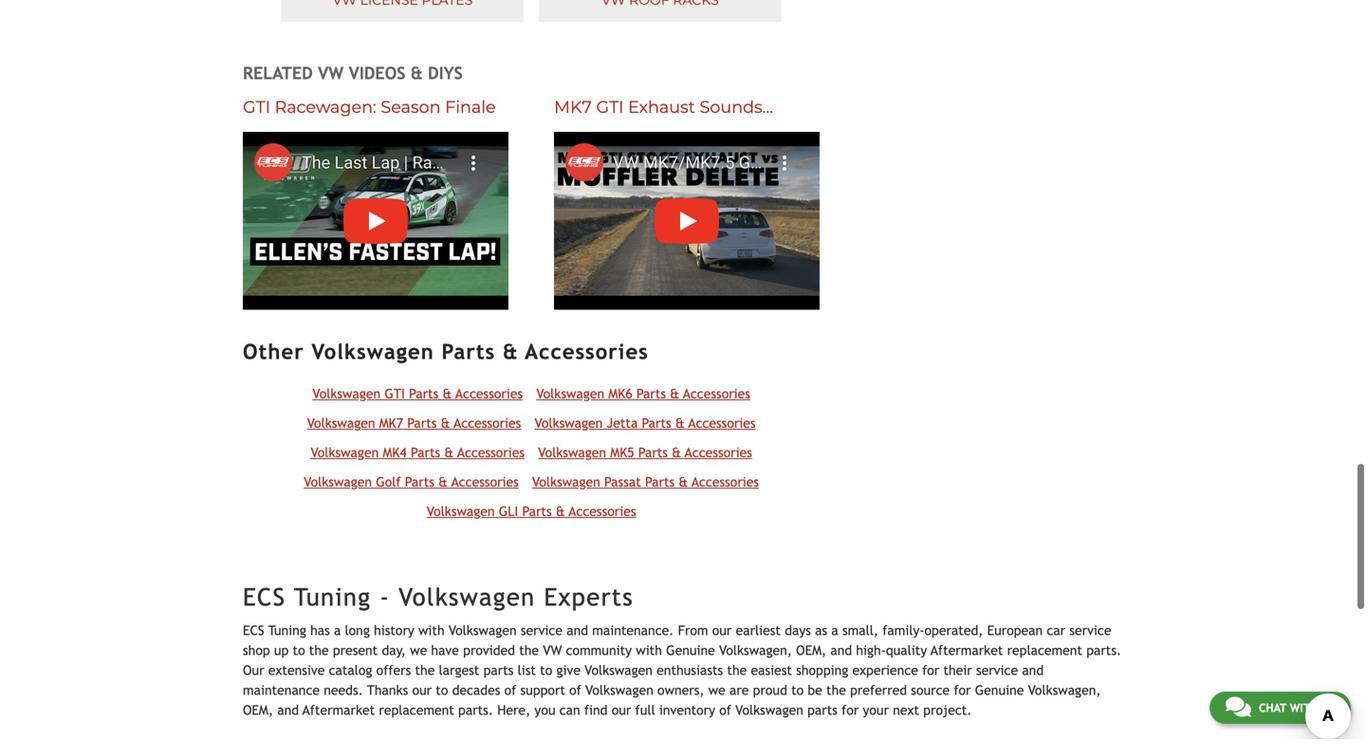 Task type: describe. For each thing, give the bounding box(es) containing it.
related
[[243, 63, 313, 83]]

golf
[[376, 474, 401, 489]]

parts for mk6
[[637, 386, 666, 401]]

day,
[[382, 643, 406, 658]]

1 horizontal spatial our
[[612, 702, 631, 718]]

shopping
[[796, 663, 849, 678]]

& for gli
[[556, 504, 565, 519]]

0 vertical spatial we
[[410, 643, 427, 658]]

& for jetta
[[675, 415, 685, 431]]

chat with us link
[[1210, 692, 1351, 724]]

volkswagen up find
[[585, 682, 654, 698]]

volkswagen gli parts & accessories link
[[427, 504, 636, 519]]

mk6
[[609, 386, 633, 401]]

2 horizontal spatial service
[[1070, 623, 1112, 638]]

community
[[566, 643, 632, 658]]

full
[[635, 702, 655, 718]]

parts for gti
[[409, 386, 439, 401]]

to left be
[[791, 682, 804, 698]]

easiest
[[751, 663, 792, 678]]

parts for golf
[[405, 474, 434, 489]]

list
[[518, 663, 536, 678]]

accessories for volkswagen passat parts & accessories
[[692, 474, 759, 489]]

volkswagen up the volkswagen gli parts & accessories link
[[532, 474, 600, 489]]

european
[[987, 623, 1043, 638]]

0 vertical spatial for
[[922, 663, 940, 678]]

diys
[[428, 63, 463, 83]]

find
[[584, 702, 608, 718]]

preferred
[[850, 682, 907, 698]]

thanks
[[367, 682, 408, 698]]

maintenance.
[[592, 623, 674, 638]]

volkswagen up provided
[[449, 623, 517, 638]]

present
[[333, 643, 378, 658]]

1 vertical spatial our
[[412, 682, 432, 698]]

2 horizontal spatial of
[[719, 702, 731, 718]]

the down the has
[[309, 643, 329, 658]]

other
[[243, 340, 304, 364]]

0 horizontal spatial service
[[521, 623, 563, 638]]

volkswagen left the mk6
[[536, 386, 605, 401]]

here,
[[497, 702, 531, 718]]

sounds...
[[700, 97, 773, 117]]

chat with us
[[1259, 701, 1335, 714]]

0 vertical spatial mk7
[[554, 97, 592, 117]]

gti racewagen: season finale
[[243, 97, 496, 117]]

volkswagen gli parts & accessories
[[427, 504, 636, 519]]

gti for volkswagen gti parts & accessories
[[385, 386, 405, 401]]

volkswagen jetta parts & accessories link
[[535, 415, 756, 431]]

to down 'largest' at the left of the page
[[436, 682, 448, 698]]

the right be
[[826, 682, 846, 698]]

high-
[[856, 643, 886, 658]]

volkswagen mk6 parts & accessories
[[536, 386, 750, 401]]

accessories for volkswagen gli parts & accessories
[[569, 504, 636, 519]]

our
[[243, 663, 264, 678]]

& for vw
[[411, 63, 423, 83]]

family-
[[883, 623, 925, 638]]

have
[[431, 643, 459, 658]]

volkswagen left golf
[[304, 474, 372, 489]]

up
[[274, 643, 289, 658]]

days
[[785, 623, 811, 638]]

& for golf
[[438, 474, 448, 489]]

0 horizontal spatial with
[[418, 623, 445, 638]]

largest
[[439, 663, 480, 678]]

& for gti
[[443, 386, 452, 401]]

from
[[678, 623, 708, 638]]

enthusiasts
[[657, 663, 723, 678]]

needs.
[[324, 682, 363, 698]]

2 a from the left
[[832, 623, 839, 638]]

0 horizontal spatial vw
[[318, 63, 344, 83]]

0 horizontal spatial genuine
[[666, 643, 715, 658]]

volkswagen left gli
[[427, 504, 495, 519]]

-
[[380, 583, 390, 611]]

1 horizontal spatial we
[[709, 682, 726, 698]]

car
[[1047, 623, 1066, 638]]

has
[[310, 623, 330, 638]]

decades
[[452, 682, 500, 698]]

accessories for volkswagen gti parts & accessories
[[456, 386, 523, 401]]

and down european
[[1022, 663, 1044, 678]]

volkswagen mk5 parts & accessories link
[[538, 445, 752, 460]]

be
[[808, 682, 822, 698]]

volkswagen jetta parts & accessories
[[535, 415, 756, 431]]

mk7 gti exhaust sounds... link
[[554, 97, 773, 117]]

volkswagen mk4 parts & accessories
[[311, 445, 525, 460]]

ecs for ecs tuning has a long history with volkswagen service and maintenance. from our earliest days as a small, family-operated, european car service shop up to the present day, we have provided the vw community with genuine volkswagen, oem, and high-quality aftermarket replacement parts. our extensive catalog offers the largest parts list to give volkswagen enthusiasts the easiest shopping experience for their service and maintenance needs. thanks our to decades of support of volkswagen owners, we are proud to be the preferred source for genuine volkswagen, oem, and aftermarket replacement parts. here, you can find our full inventory of volkswagen parts for your next project.
[[243, 623, 264, 638]]

volkswagen left mk4
[[311, 445, 379, 460]]

operated,
[[925, 623, 983, 638]]

proud
[[753, 682, 787, 698]]

other volkswagen parts & accessories
[[243, 340, 649, 364]]

chat
[[1259, 701, 1287, 714]]

volkswagen up volkswagen mk4 parts & accessories
[[307, 415, 375, 431]]

support
[[520, 682, 565, 698]]

give
[[556, 663, 581, 678]]

parts for volkswagen
[[442, 340, 495, 364]]

1 vertical spatial aftermarket
[[303, 702, 375, 718]]

owners,
[[658, 682, 705, 698]]

earliest
[[736, 623, 781, 638]]

us
[[1321, 701, 1335, 714]]

volkswagen mk6 parts & accessories link
[[536, 386, 750, 401]]

volkswagen mk7 parts & accessories
[[307, 415, 521, 431]]

can
[[560, 702, 580, 718]]

volkswagen mk4 parts & accessories link
[[311, 445, 525, 460]]

gti racewagen: season finale link
[[243, 97, 496, 117]]

you
[[535, 702, 556, 718]]

tuning for has
[[268, 623, 306, 638]]

quality
[[886, 643, 927, 658]]

parts for gli
[[522, 504, 552, 519]]

season
[[381, 97, 441, 117]]

volkswagen gti parts & accessories
[[313, 386, 523, 401]]

volkswagen passat parts & accessories link
[[532, 474, 759, 489]]

0 vertical spatial parts.
[[1087, 643, 1122, 658]]

0 vertical spatial our
[[712, 623, 732, 638]]

their
[[944, 663, 972, 678]]

volkswagen golf parts & accessories
[[304, 474, 519, 489]]

0 horizontal spatial mk7
[[379, 415, 403, 431]]



Task type: locate. For each thing, give the bounding box(es) containing it.
aftermarket
[[931, 643, 1003, 658], [303, 702, 375, 718]]

the up list
[[519, 643, 539, 658]]

1 vertical spatial we
[[709, 682, 726, 698]]

volkswagen up have
[[399, 583, 536, 611]]

0 vertical spatial ecs
[[243, 583, 286, 611]]

of down are
[[719, 702, 731, 718]]

experts
[[544, 583, 634, 611]]

as
[[815, 623, 828, 638]]

and up 'shopping'
[[831, 643, 852, 658]]

1 horizontal spatial a
[[832, 623, 839, 638]]

passat
[[604, 474, 641, 489]]

mk7 up mk4
[[379, 415, 403, 431]]

we left are
[[709, 682, 726, 698]]

replacement down thanks
[[379, 702, 454, 718]]

our
[[712, 623, 732, 638], [412, 682, 432, 698], [612, 702, 631, 718]]

oem, down as
[[796, 643, 827, 658]]

& for passat
[[679, 474, 688, 489]]

accessories for volkswagen mk4 parts & accessories
[[457, 445, 525, 460]]

1 horizontal spatial parts
[[808, 702, 838, 718]]

2 horizontal spatial for
[[954, 682, 971, 698]]

0 horizontal spatial aftermarket
[[303, 702, 375, 718]]

parts down provided
[[483, 663, 514, 678]]

parts up volkswagen passat parts & accessories
[[638, 445, 668, 460]]

& for mk6
[[670, 386, 680, 401]]

and down "maintenance"
[[277, 702, 299, 718]]

we right day,
[[410, 643, 427, 658]]

tuning up the has
[[294, 583, 371, 611]]

oem, down "maintenance"
[[243, 702, 273, 718]]

volkswagen, down earliest
[[719, 643, 792, 658]]

for left your on the right
[[842, 702, 859, 718]]

2 horizontal spatial with
[[1290, 701, 1318, 714]]

volkswagen passat parts & accessories
[[532, 474, 759, 489]]

aftermarket up their
[[931, 643, 1003, 658]]

parts right mk4
[[411, 445, 440, 460]]

volkswagen,
[[719, 643, 792, 658], [1028, 682, 1101, 698]]

a right as
[[832, 623, 839, 638]]

1 vertical spatial volkswagen,
[[1028, 682, 1101, 698]]

accessories for volkswagen mk7 parts & accessories
[[454, 415, 521, 431]]

parts for mk5
[[638, 445, 668, 460]]

genuine up enthusiasts
[[666, 643, 715, 658]]

mk7 left exhaust
[[554, 97, 592, 117]]

ecs inside the ecs tuning has a long history with volkswagen service and maintenance. from our earliest days as a small, family-operated, european car service shop up to the present day, we have provided the vw community with genuine volkswagen, oem, and high-quality aftermarket replacement parts. our extensive catalog offers the largest parts list to give volkswagen enthusiasts the easiest shopping experience for their service and maintenance needs. thanks our to decades of support of volkswagen owners, we are proud to be the preferred source for genuine volkswagen, oem, and aftermarket replacement parts. here, you can find our full inventory of volkswagen parts for your next project.
[[243, 623, 264, 638]]

& for mk7
[[441, 415, 450, 431]]

1 ecs from the top
[[243, 583, 286, 611]]

to right list
[[540, 663, 552, 678]]

parts up volkswagen mk5 parts & accessories at bottom
[[642, 415, 671, 431]]

maintenance
[[243, 682, 320, 698]]

parts for mk4
[[411, 445, 440, 460]]

1 vertical spatial tuning
[[268, 623, 306, 638]]

1 vertical spatial genuine
[[975, 682, 1024, 698]]

accessories for volkswagen mk6 parts & accessories
[[683, 386, 750, 401]]

of up here,
[[504, 682, 516, 698]]

1 horizontal spatial mk7
[[554, 97, 592, 117]]

gti up 'volkswagen mk7 parts & accessories' link
[[385, 386, 405, 401]]

and up 'community' at the left of page
[[567, 623, 588, 638]]

1 horizontal spatial replacement
[[1007, 643, 1083, 658]]

1 a from the left
[[334, 623, 341, 638]]

parts for mk7
[[407, 415, 437, 431]]

project.
[[923, 702, 972, 718]]

volkswagen mk7 parts & accessories link
[[307, 415, 521, 431]]

tuning
[[294, 583, 371, 611], [268, 623, 306, 638]]

parts right gli
[[522, 504, 552, 519]]

parts.
[[1087, 643, 1122, 658], [458, 702, 493, 718]]

genuine down european
[[975, 682, 1024, 698]]

shop
[[243, 643, 270, 658]]

parts down be
[[808, 702, 838, 718]]

0 vertical spatial aftermarket
[[931, 643, 1003, 658]]

videos
[[349, 63, 406, 83]]

volkswagen left mk5
[[538, 445, 606, 460]]

parts up 'volkswagen mk7 parts & accessories' link
[[409, 386, 439, 401]]

&
[[411, 63, 423, 83], [503, 340, 519, 364], [443, 386, 452, 401], [670, 386, 680, 401], [441, 415, 450, 431], [675, 415, 685, 431], [444, 445, 454, 460], [672, 445, 681, 460], [438, 474, 448, 489], [679, 474, 688, 489], [556, 504, 565, 519]]

0 horizontal spatial gti
[[243, 97, 270, 117]]

vw up racewagen:
[[318, 63, 344, 83]]

comments image
[[1226, 695, 1251, 718]]

0 vertical spatial oem,
[[796, 643, 827, 658]]

0 vertical spatial volkswagen,
[[719, 643, 792, 658]]

replacement
[[1007, 643, 1083, 658], [379, 702, 454, 718]]

vw
[[318, 63, 344, 83], [543, 643, 562, 658]]

volkswagen golf parts & accessories link
[[304, 474, 519, 489]]

1 horizontal spatial volkswagen,
[[1028, 682, 1101, 698]]

service right car
[[1070, 623, 1112, 638]]

racewagen:
[[275, 97, 376, 117]]

of up can
[[569, 682, 581, 698]]

0 horizontal spatial parts
[[483, 663, 514, 678]]

small,
[[843, 623, 879, 638]]

& for mk4
[[444, 445, 454, 460]]

accessories for volkswagen mk5 parts & accessories
[[685, 445, 752, 460]]

vw up give
[[543, 643, 562, 658]]

tuning for -
[[294, 583, 371, 611]]

finale
[[445, 97, 496, 117]]

are
[[730, 682, 749, 698]]

1 horizontal spatial genuine
[[975, 682, 1024, 698]]

parts
[[442, 340, 495, 364], [409, 386, 439, 401], [637, 386, 666, 401], [407, 415, 437, 431], [642, 415, 671, 431], [411, 445, 440, 460], [638, 445, 668, 460], [405, 474, 434, 489], [645, 474, 675, 489], [522, 504, 552, 519]]

service right their
[[976, 663, 1018, 678]]

oem,
[[796, 643, 827, 658], [243, 702, 273, 718]]

1 vertical spatial ecs
[[243, 623, 264, 638]]

vw inside the ecs tuning has a long history with volkswagen service and maintenance. from our earliest days as a small, family-operated, european car service shop up to the present day, we have provided the vw community with genuine volkswagen, oem, and high-quality aftermarket replacement parts. our extensive catalog offers the largest parts list to give volkswagen enthusiasts the easiest shopping experience for their service and maintenance needs. thanks our to decades of support of volkswagen owners, we are proud to be the preferred source for genuine volkswagen, oem, and aftermarket replacement parts. here, you can find our full inventory of volkswagen parts for your next project.
[[543, 643, 562, 658]]

our right from
[[712, 623, 732, 638]]

mk7 gti exhaust sounds...
[[554, 97, 773, 117]]

parts up volkswagen jetta parts & accessories link
[[637, 386, 666, 401]]

2 vertical spatial with
[[1290, 701, 1318, 714]]

for down their
[[954, 682, 971, 698]]

extensive
[[268, 663, 325, 678]]

volkswagen down proud
[[735, 702, 804, 718]]

parts up the volkswagen gti parts & accessories
[[442, 340, 495, 364]]

& for mk5
[[672, 445, 681, 460]]

1 horizontal spatial with
[[636, 643, 662, 658]]

for up the source at the right bottom of the page
[[922, 663, 940, 678]]

with left us
[[1290, 701, 1318, 714]]

long
[[345, 623, 370, 638]]

1 horizontal spatial oem,
[[796, 643, 827, 658]]

gli
[[499, 504, 518, 519]]

2 horizontal spatial our
[[712, 623, 732, 638]]

of
[[504, 682, 516, 698], [569, 682, 581, 698], [719, 702, 731, 718]]

our left full
[[612, 702, 631, 718]]

gti
[[243, 97, 270, 117], [596, 97, 624, 117], [385, 386, 405, 401]]

experience
[[853, 663, 918, 678]]

provided
[[463, 643, 515, 658]]

a right the has
[[334, 623, 341, 638]]

tuning up 'up'
[[268, 623, 306, 638]]

gti for mk7 gti exhaust sounds...
[[596, 97, 624, 117]]

parts
[[483, 663, 514, 678], [808, 702, 838, 718]]

and
[[567, 623, 588, 638], [831, 643, 852, 658], [1022, 663, 1044, 678], [277, 702, 299, 718]]

parts up volkswagen mk4 parts & accessories
[[407, 415, 437, 431]]

0 horizontal spatial a
[[334, 623, 341, 638]]

1 horizontal spatial service
[[976, 663, 1018, 678]]

0 horizontal spatial replacement
[[379, 702, 454, 718]]

volkswagen mk5 parts & accessories
[[538, 445, 752, 460]]

volkswagen down 'community' at the left of page
[[585, 663, 653, 678]]

ecs for ecs tuning - volkswagen experts
[[243, 583, 286, 611]]

1 vertical spatial for
[[954, 682, 971, 698]]

2 horizontal spatial gti
[[596, 97, 624, 117]]

genuine
[[666, 643, 715, 658], [975, 682, 1024, 698]]

mk5
[[610, 445, 634, 460]]

0 vertical spatial genuine
[[666, 643, 715, 658]]

for
[[922, 663, 940, 678], [954, 682, 971, 698], [842, 702, 859, 718]]

0 horizontal spatial oem,
[[243, 702, 273, 718]]

service up list
[[521, 623, 563, 638]]

offers
[[376, 663, 411, 678]]

to
[[293, 643, 305, 658], [540, 663, 552, 678], [436, 682, 448, 698], [791, 682, 804, 698]]

1 vertical spatial parts.
[[458, 702, 493, 718]]

1 vertical spatial replacement
[[379, 702, 454, 718]]

& for volkswagen
[[503, 340, 519, 364]]

exhaust
[[628, 97, 695, 117]]

1 vertical spatial parts
[[808, 702, 838, 718]]

2 vertical spatial our
[[612, 702, 631, 718]]

1 horizontal spatial vw
[[543, 643, 562, 658]]

0 vertical spatial parts
[[483, 663, 514, 678]]

the
[[309, 643, 329, 658], [519, 643, 539, 658], [415, 663, 435, 678], [727, 663, 747, 678], [826, 682, 846, 698]]

mk7
[[554, 97, 592, 117], [379, 415, 403, 431]]

volkswagen
[[312, 340, 434, 364], [313, 386, 381, 401], [536, 386, 605, 401], [307, 415, 375, 431], [535, 415, 603, 431], [311, 445, 379, 460], [538, 445, 606, 460], [304, 474, 372, 489], [532, 474, 600, 489], [427, 504, 495, 519], [399, 583, 536, 611], [449, 623, 517, 638], [585, 663, 653, 678], [585, 682, 654, 698], [735, 702, 804, 718]]

volkswagen up volkswagen gti parts & accessories link
[[312, 340, 434, 364]]

1 horizontal spatial for
[[922, 663, 940, 678]]

1 vertical spatial mk7
[[379, 415, 403, 431]]

volkswagen, down car
[[1028, 682, 1101, 698]]

accessories for volkswagen golf parts & accessories
[[452, 474, 519, 489]]

catalog
[[329, 663, 372, 678]]

1 horizontal spatial parts.
[[1087, 643, 1122, 658]]

aftermarket down needs.
[[303, 702, 375, 718]]

0 horizontal spatial of
[[504, 682, 516, 698]]

parts for jetta
[[642, 415, 671, 431]]

volkswagen gti parts & accessories link
[[313, 386, 523, 401]]

ecs tuning has a long history with volkswagen service and maintenance. from our earliest days as a small, family-operated, european car service shop up to the present day, we have provided the vw community with genuine volkswagen, oem, and high-quality aftermarket replacement parts. our extensive catalog offers the largest parts list to give volkswagen enthusiasts the easiest shopping experience for their service and maintenance needs. thanks our to decades of support of volkswagen owners, we are proud to be the preferred source for genuine volkswagen, oem, and aftermarket replacement parts. here, you can find our full inventory of volkswagen parts for your next project.
[[243, 623, 1122, 718]]

replacement down car
[[1007, 643, 1083, 658]]

your
[[863, 702, 889, 718]]

volkswagen left "jetta"
[[535, 415, 603, 431]]

tuning inside the ecs tuning has a long history with volkswagen service and maintenance. from our earliest days as a small, family-operated, european car service shop up to the present day, we have provided the vw community with genuine volkswagen, oem, and high-quality aftermarket replacement parts. our extensive catalog offers the largest parts list to give volkswagen enthusiasts the easiest shopping experience for their service and maintenance needs. thanks our to decades of support of volkswagen owners, we are proud to be the preferred source for genuine volkswagen, oem, and aftermarket replacement parts. here, you can find our full inventory of volkswagen parts for your next project.
[[268, 623, 306, 638]]

0 horizontal spatial our
[[412, 682, 432, 698]]

0 vertical spatial with
[[418, 623, 445, 638]]

accessories
[[525, 340, 649, 364], [456, 386, 523, 401], [683, 386, 750, 401], [454, 415, 521, 431], [688, 415, 756, 431], [457, 445, 525, 460], [685, 445, 752, 460], [452, 474, 519, 489], [692, 474, 759, 489], [569, 504, 636, 519]]

1 horizontal spatial of
[[569, 682, 581, 698]]

with down maintenance. at the left of page
[[636, 643, 662, 658]]

next
[[893, 702, 919, 718]]

related vw videos & diys
[[243, 63, 463, 83]]

accessories for volkswagen jetta parts & accessories
[[688, 415, 756, 431]]

ecs tuning - volkswagen experts
[[243, 583, 634, 611]]

the down have
[[415, 663, 435, 678]]

0 horizontal spatial we
[[410, 643, 427, 658]]

the up are
[[727, 663, 747, 678]]

accessories for other volkswagen parts & accessories
[[525, 340, 649, 364]]

2 ecs from the top
[[243, 623, 264, 638]]

with
[[418, 623, 445, 638], [636, 643, 662, 658], [1290, 701, 1318, 714]]

gti down related
[[243, 97, 270, 117]]

our right thanks
[[412, 682, 432, 698]]

jetta
[[607, 415, 638, 431]]

with up have
[[418, 623, 445, 638]]

0 vertical spatial replacement
[[1007, 643, 1083, 658]]

0 vertical spatial vw
[[318, 63, 344, 83]]

0 horizontal spatial for
[[842, 702, 859, 718]]

1 vertical spatial vw
[[543, 643, 562, 658]]

1 vertical spatial with
[[636, 643, 662, 658]]

2 vertical spatial for
[[842, 702, 859, 718]]

1 vertical spatial oem,
[[243, 702, 273, 718]]

to right 'up'
[[293, 643, 305, 658]]

0 horizontal spatial parts.
[[458, 702, 493, 718]]

source
[[911, 682, 950, 698]]

0 horizontal spatial volkswagen,
[[719, 643, 792, 658]]

gti left exhaust
[[596, 97, 624, 117]]

we
[[410, 643, 427, 658], [709, 682, 726, 698]]

0 vertical spatial tuning
[[294, 583, 371, 611]]

mk4
[[383, 445, 407, 460]]

parts down volkswagen mk4 parts & accessories
[[405, 474, 434, 489]]

parts down volkswagen mk5 parts & accessories at bottom
[[645, 474, 675, 489]]

1 horizontal spatial gti
[[385, 386, 405, 401]]

parts for passat
[[645, 474, 675, 489]]

1 horizontal spatial aftermarket
[[931, 643, 1003, 658]]

history
[[374, 623, 414, 638]]

volkswagen up 'volkswagen mk7 parts & accessories' link
[[313, 386, 381, 401]]



Task type: vqa. For each thing, say whether or not it's contained in the screenshot.
Delete icon at the left of page
no



